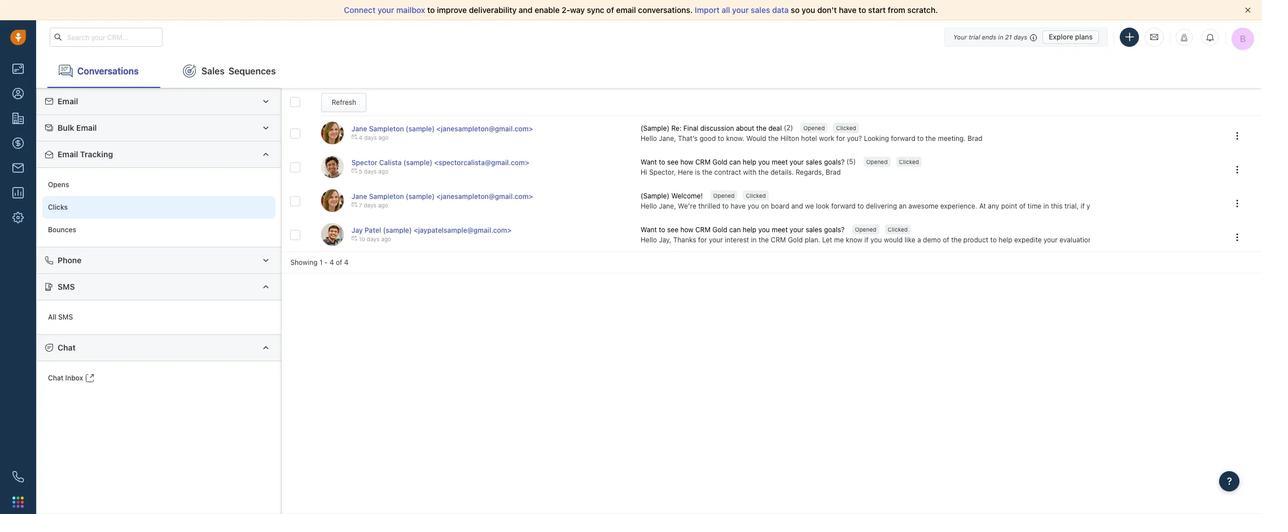 Task type: vqa. For each thing, say whether or not it's contained in the screenshot.
Want to see how CRM Gold can help you meet your sales goals? (5)'s 'sales'
yes



Task type: locate. For each thing, give the bounding box(es) containing it.
clicks link
[[42, 196, 276, 219]]

1 vertical spatial hello
[[641, 202, 657, 210]]

experience.
[[941, 202, 978, 210]]

2 vertical spatial brad
[[1127, 236, 1142, 244]]

0 vertical spatial want to see how crm gold can help you meet your sales goals? link
[[641, 158, 847, 167]]

(sample) down spector,
[[641, 192, 670, 201]]

1 vertical spatial sms
[[58, 314, 73, 322]]

clicked up you?
[[836, 125, 857, 132]]

your
[[378, 5, 394, 15], [732, 5, 749, 15], [790, 158, 804, 167], [790, 226, 804, 235], [709, 236, 723, 244], [1044, 236, 1058, 244]]

0 vertical spatial in
[[998, 33, 1004, 40]]

gold up interest
[[713, 226, 728, 235]]

crm inside "link"
[[696, 226, 711, 235]]

jane sampleton (sample) <janesampleton@gmail.com>
[[352, 125, 533, 133], [352, 193, 533, 201]]

1 vertical spatial jane sampleton (sample) <janesampleton@gmail.com>
[[352, 193, 533, 201]]

jane sampleton (sample) <janesampleton@gmail.com> for (sample) re: final discussion about the deal
[[352, 125, 533, 133]]

and left enable
[[519, 5, 533, 15]]

gold up contract
[[713, 158, 728, 167]]

1 vertical spatial (sample)
[[641, 192, 670, 201]]

to right "thrilled"
[[723, 202, 729, 210]]

can for want to see how crm gold can help you meet your sales goals? (5)
[[730, 158, 741, 167]]

jane, for that's
[[659, 134, 676, 143]]

need
[[1100, 202, 1116, 210]]

trial,
[[1065, 202, 1079, 210]]

don't
[[818, 5, 837, 15]]

2 jane, from the top
[[659, 202, 676, 210]]

forward right look
[[832, 202, 856, 210]]

2 can from the top
[[730, 226, 741, 235]]

2 see from the top
[[667, 226, 679, 235]]

1 vertical spatial email
[[76, 123, 97, 133]]

10 days ago
[[359, 236, 391, 243]]

jane sampleton (sample) <janesampleton@gmail.com> down spector calista (sample) <spectorcalista@gmail.com>
[[352, 193, 533, 201]]

want inside want to see how crm gold can help you meet your sales goals? (5)
[[641, 158, 657, 167]]

(sample) up the 10 days ago
[[383, 227, 412, 235]]

(sample) re: final discussion about the deal button
[[641, 124, 784, 134]]

1 horizontal spatial forward
[[891, 134, 916, 143]]

1 vertical spatial crm
[[696, 226, 711, 235]]

1 jane sampleton (sample) <janesampleton@gmail.com> link from the top
[[352, 125, 533, 133]]

(sample) right the calista
[[404, 159, 432, 167]]

import
[[695, 5, 720, 15]]

0 vertical spatial sms
[[58, 282, 75, 292]]

opened up know
[[855, 227, 877, 233]]

jane sampleton (sample) <janesampleton@gmail.com> link up spector calista (sample) <spectorcalista@gmail.com> link
[[352, 125, 533, 133]]

1 vertical spatial jane sampleton (sample) <janesampleton@gmail.com> link
[[352, 193, 533, 201]]

0 vertical spatial regards,
[[796, 168, 824, 177]]

days up spector
[[364, 135, 377, 141]]

1 horizontal spatial with
[[1134, 202, 1147, 210]]

0 vertical spatial jane,
[[659, 134, 676, 143]]

2 want to see how crm gold can help you meet your sales goals? link from the top
[[641, 225, 847, 235]]

2 want to see how crm gold can help you meet your sales goals? button from the top
[[641, 225, 847, 235]]

want inside "link"
[[641, 226, 657, 235]]

(sample) inside (sample) re: final discussion about the deal (2)
[[641, 124, 670, 133]]

(sample) welcome! link
[[641, 192, 705, 201]]

2 horizontal spatial 4
[[359, 135, 363, 141]]

regards, right details.
[[796, 168, 824, 177]]

how inside want to see how crm gold can help you meet your sales goals? (5)
[[681, 158, 694, 167]]

0 horizontal spatial with
[[743, 168, 757, 177]]

import all your sales data link
[[695, 5, 791, 15]]

ago right 10
[[381, 236, 391, 243]]

Search your CRM... text field
[[50, 28, 163, 47]]

<janesampleton@gmail.com> down '<spectorcalista@gmail.com>'
[[437, 193, 533, 201]]

1 horizontal spatial 4
[[344, 259, 349, 267]]

2 vertical spatial crm
[[771, 236, 786, 244]]

and
[[519, 5, 533, 15], [792, 202, 803, 210]]

hello for hello jay, thanks for your interest in the crm gold plan. let me know if you would like a demo of the product to help expedite your evaluation. regards, brad
[[641, 236, 657, 244]]

1 vertical spatial jane
[[352, 193, 367, 201]]

how
[[681, 158, 694, 167], [681, 226, 694, 235]]

help
[[743, 158, 757, 167], [1118, 202, 1132, 210], [743, 226, 757, 235], [999, 236, 1013, 244]]

(sample) re: final discussion about the deal link
[[641, 124, 784, 134]]

days right the 7
[[364, 202, 377, 209]]

this
[[1051, 202, 1063, 210]]

1 vertical spatial and
[[792, 202, 803, 210]]

if right the 'trial,'
[[1081, 202, 1085, 210]]

would
[[747, 134, 767, 143]]

2 (sample) from the top
[[641, 192, 670, 201]]

see up spector,
[[667, 158, 679, 167]]

bulk email
[[58, 123, 97, 133]]

0 vertical spatial outgoing image
[[352, 135, 357, 140]]

1 vertical spatial chat
[[48, 375, 63, 383]]

jane sampleton (sample) <janesampleton@gmail.com> link down spector calista (sample) <spectorcalista@gmail.com>
[[352, 193, 533, 201]]

meet for want to see how crm gold can help you meet your sales goals?
[[772, 226, 788, 235]]

hello up hi
[[641, 134, 657, 143]]

0 horizontal spatial in
[[751, 236, 757, 244]]

phone
[[58, 256, 82, 265]]

2 horizontal spatial brad
[[1127, 236, 1142, 244]]

hello
[[641, 134, 657, 143], [641, 202, 657, 210], [641, 236, 657, 244]]

1 vertical spatial outgoing image
[[352, 169, 357, 174]]

gold inside want to see how crm gold can help you meet your sales goals? (5)
[[713, 158, 728, 167]]

(sample) for (sample) welcome!
[[641, 192, 670, 201]]

ago right the 7
[[378, 202, 388, 209]]

1 how from the top
[[681, 158, 694, 167]]

2 jane from the top
[[352, 193, 367, 201]]

how up thanks
[[681, 226, 694, 235]]

tab list containing conversations
[[36, 54, 1263, 88]]

you left the on
[[748, 202, 759, 210]]

here
[[678, 168, 693, 177]]

0 vertical spatial jane
[[352, 125, 367, 133]]

how for want to see how crm gold can help you meet your sales goals?
[[681, 226, 694, 235]]

you up hi spector, here is the contract with the details. regards, brad
[[759, 158, 770, 167]]

sales left data
[[751, 5, 770, 15]]

can inside want to see how crm gold can help you meet your sales goals? (5)
[[730, 158, 741, 167]]

if
[[1081, 202, 1085, 210], [865, 236, 869, 244]]

2 <janesampleton@gmail.com> from the top
[[437, 193, 533, 201]]

all sms link
[[42, 307, 276, 329]]

(sample) up spector calista (sample) <spectorcalista@gmail.com> link
[[406, 125, 435, 133]]

to up spector,
[[659, 158, 666, 167]]

1 horizontal spatial in
[[998, 33, 1004, 40]]

1 vertical spatial regards,
[[1096, 236, 1125, 244]]

1 vertical spatial in
[[1044, 202, 1049, 210]]

see inside want to see how crm gold can help you meet your sales goals? (5)
[[667, 158, 679, 167]]

from
[[888, 5, 906, 15]]

0 vertical spatial (sample)
[[641, 124, 670, 133]]

days right 21
[[1014, 33, 1028, 40]]

you inside want to see how crm gold can help you meet your sales goals? (5)
[[759, 158, 770, 167]]

(sample) up the jay patel (sample) <jaypatelsample@gmail.com>
[[406, 193, 435, 201]]

0 vertical spatial <janesampleton@gmail.com>
[[437, 125, 533, 133]]

2 meet from the top
[[772, 226, 788, 235]]

forward right looking
[[891, 134, 916, 143]]

interest
[[725, 236, 749, 244]]

the inside (sample) re: final discussion about the deal (2)
[[756, 124, 767, 133]]

1 outgoing image from the top
[[352, 135, 357, 140]]

0 vertical spatial jane sampleton (sample) <janesampleton@gmail.com> link
[[352, 125, 533, 133]]

0 horizontal spatial regards,
[[796, 168, 824, 177]]

sales for want to see how crm gold can help you meet your sales goals?
[[806, 226, 822, 235]]

to left delivering
[[858, 202, 864, 210]]

jay patel (sample) <jaypatelsample@gmail.com>
[[352, 227, 512, 235]]

want to see how crm gold can help you meet your sales goals? link up interest
[[641, 225, 847, 235]]

1 horizontal spatial have
[[839, 5, 857, 15]]

clicked up the on
[[746, 193, 766, 199]]

see up jay, on the right of the page
[[667, 226, 679, 235]]

sampleton for (sample) re: final discussion about the deal
[[369, 125, 404, 133]]

0 vertical spatial with
[[743, 168, 757, 177]]

days down patel at the top of page
[[367, 236, 380, 243]]

sampleton up 7 days ago
[[369, 193, 404, 201]]

in left this
[[1044, 202, 1049, 210]]

just
[[1187, 202, 1198, 210]]

jane up the 7
[[352, 193, 367, 201]]

0 vertical spatial chat
[[58, 343, 76, 353]]

sales up plan.
[[806, 226, 822, 235]]

you down the on
[[759, 226, 770, 235]]

1 horizontal spatial regards,
[[1096, 236, 1125, 244]]

1 vertical spatial with
[[1134, 202, 1147, 210]]

want to see how crm gold can help you meet your sales goals? button for spector calista (sample) <spectorcalista@gmail.com>
[[641, 158, 847, 167]]

can up interest
[[730, 226, 741, 235]]

ago down the calista
[[378, 169, 389, 175]]

(sample) welcome! button
[[641, 192, 705, 201]]

gold
[[713, 158, 728, 167], [713, 226, 728, 235], [788, 236, 803, 244]]

meet up details.
[[772, 158, 788, 167]]

ago for 5 days ago
[[378, 169, 389, 175]]

expedite
[[1015, 236, 1042, 244]]

chat inbox
[[48, 375, 83, 383]]

0 vertical spatial how
[[681, 158, 694, 167]]

4
[[359, 135, 363, 141], [330, 259, 334, 267], [344, 259, 349, 267]]

how for want to see how crm gold can help you meet your sales goals? (5)
[[681, 158, 694, 167]]

2 vertical spatial in
[[751, 236, 757, 244]]

0 vertical spatial hello
[[641, 134, 657, 143]]

1 vertical spatial can
[[730, 226, 741, 235]]

to left start
[[859, 5, 866, 15]]

2 jane sampleton (sample) <janesampleton@gmail.com> from the top
[[352, 193, 533, 201]]

1 (sample) from the top
[[641, 124, 670, 133]]

3 hello from the top
[[641, 236, 657, 244]]

1 goals? from the top
[[824, 158, 845, 167]]

0 horizontal spatial forward
[[832, 202, 856, 210]]

2 vertical spatial sales
[[806, 226, 822, 235]]

hello for hello jane, that's good to know. would the hilton hotel work for you? looking forward to the meeting. brad
[[641, 134, 657, 143]]

the
[[756, 124, 767, 133], [769, 134, 779, 143], [926, 134, 936, 143], [702, 168, 713, 177], [759, 168, 769, 177], [1210, 202, 1220, 210], [759, 236, 769, 244], [952, 236, 962, 244]]

1 vertical spatial want to see how crm gold can help you meet your sales goals? link
[[641, 225, 847, 235]]

(sample) for (sample) re: final discussion about the deal (2)
[[641, 124, 670, 133]]

hello left jay, on the right of the page
[[641, 236, 657, 244]]

0 vertical spatial have
[[839, 5, 857, 15]]

1 jane from the top
[[352, 125, 367, 133]]

jane sampleton (sample) <janesampleton@gmail.com> up spector calista (sample) <spectorcalista@gmail.com> link
[[352, 125, 533, 133]]

want for want to see how crm gold can help you meet your sales goals? (5)
[[641, 158, 657, 167]]

close image
[[1246, 7, 1251, 13]]

(sample) inside button
[[641, 192, 670, 201]]

1 jane sampleton (sample) <janesampleton@gmail.com> from the top
[[352, 125, 533, 133]]

is
[[695, 168, 700, 177]]

0 vertical spatial meet
[[772, 158, 788, 167]]

1 want from the top
[[641, 158, 657, 167]]

clicked up an
[[899, 159, 919, 166]]

crm up thanks
[[696, 226, 711, 235]]

inbox
[[65, 375, 83, 383]]

0 vertical spatial want
[[641, 158, 657, 167]]

1 vertical spatial have
[[731, 202, 746, 210]]

looking
[[864, 134, 889, 143]]

see for want to see how crm gold can help you meet your sales goals? (5)
[[667, 158, 679, 167]]

ago
[[379, 135, 389, 141], [378, 169, 389, 175], [378, 202, 388, 209], [381, 236, 391, 243]]

for right thanks
[[698, 236, 707, 244]]

hello for hello jane, we're thrilled to have you on board and we look forward to delivering an awesome experience. at any point of time in this trial, if you need help with something, just hit the reply button 
[[641, 202, 657, 210]]

1 vertical spatial sampleton
[[369, 193, 404, 201]]

goals? for want to see how crm gold can help you meet your sales goals?
[[824, 226, 845, 235]]

outgoing image
[[352, 236, 357, 242]]

0 vertical spatial crm
[[696, 158, 711, 167]]

2 vertical spatial hello
[[641, 236, 657, 244]]

jane sampleton (sample) <janesampleton@gmail.com> link for (sample) welcome!
[[352, 193, 533, 201]]

1 vertical spatial for
[[698, 236, 707, 244]]

2 jane sampleton (sample) <janesampleton@gmail.com> link from the top
[[352, 193, 533, 201]]

tab list
[[36, 54, 1263, 88]]

2 outgoing image from the top
[[352, 169, 357, 174]]

<janesampleton@gmail.com> for (sample) welcome!
[[437, 193, 533, 201]]

chat up chat inbox
[[58, 343, 76, 353]]

explore plans
[[1049, 32, 1093, 41]]

<janesampleton@gmail.com> up '<spectorcalista@gmail.com>'
[[437, 125, 533, 133]]

1 can from the top
[[730, 158, 741, 167]]

2 how from the top
[[681, 226, 694, 235]]

(sample) re: final discussion about the deal (2)
[[641, 124, 793, 133]]

1 vertical spatial brad
[[826, 168, 841, 177]]

on
[[761, 202, 769, 210]]

1 horizontal spatial brad
[[968, 134, 983, 143]]

deal
[[769, 124, 782, 133]]

1 horizontal spatial for
[[837, 134, 845, 143]]

in down want to see how crm gold can help you meet your sales goals?
[[751, 236, 757, 244]]

and left the we in the right of the page
[[792, 202, 803, 210]]

0 horizontal spatial 4
[[330, 259, 334, 267]]

meet inside want to see how crm gold can help you meet your sales goals? (5)
[[772, 158, 788, 167]]

would
[[884, 236, 903, 244]]

1 vertical spatial gold
[[713, 226, 728, 235]]

0 horizontal spatial have
[[731, 202, 746, 210]]

0 vertical spatial can
[[730, 158, 741, 167]]

outgoing image for hi
[[352, 169, 357, 174]]

hotel
[[801, 134, 817, 143]]

enable
[[535, 5, 560, 15]]

with left something,
[[1134, 202, 1147, 210]]

have up want to see how crm gold can help you meet your sales goals?
[[731, 202, 746, 210]]

jay
[[352, 227, 363, 235]]

1 vertical spatial meet
[[772, 226, 788, 235]]

0 vertical spatial see
[[667, 158, 679, 167]]

1 vertical spatial jane,
[[659, 202, 676, 210]]

thrilled
[[699, 202, 721, 210]]

outgoing image left the 7
[[352, 202, 357, 208]]

1 meet from the top
[[772, 158, 788, 167]]

(sample) left re:
[[641, 124, 670, 133]]

connect your mailbox to improve deliverability and enable 2-way sync of email conversations. import all your sales data so you don't have to start from scratch.
[[344, 5, 938, 15]]

1 vertical spatial how
[[681, 226, 694, 235]]

can for want to see how crm gold can help you meet your sales goals?
[[730, 226, 741, 235]]

of left time
[[1020, 202, 1026, 210]]

2 vertical spatial outgoing image
[[352, 202, 357, 208]]

want to see how crm gold can help you meet your sales goals? link up hi spector, here is the contract with the details. regards, brad
[[641, 158, 847, 167]]

1 jane, from the top
[[659, 134, 676, 143]]

1 see from the top
[[667, 158, 679, 167]]

2 want from the top
[[641, 226, 657, 235]]

ago for 10 days ago
[[381, 236, 391, 243]]

of
[[607, 5, 614, 15], [1020, 202, 1026, 210], [943, 236, 950, 244], [336, 259, 342, 267]]

the up would
[[756, 124, 767, 133]]

know
[[846, 236, 863, 244]]

what's new image
[[1181, 34, 1189, 42]]

showing 1 - 4 of 4
[[290, 259, 349, 267]]

want up hi
[[641, 158, 657, 167]]

conversations link
[[47, 54, 160, 88]]

connect
[[344, 5, 376, 15]]

outgoing image left 4 days ago
[[352, 135, 357, 140]]

1 vertical spatial goals?
[[824, 226, 845, 235]]

10
[[359, 236, 365, 243]]

in
[[998, 33, 1004, 40], [1044, 202, 1049, 210], [751, 236, 757, 244]]

to down discussion
[[718, 134, 724, 143]]

goals? up me in the top right of the page
[[824, 226, 845, 235]]

0 vertical spatial goals?
[[824, 158, 845, 167]]

1 vertical spatial want to see how crm gold can help you meet your sales goals? button
[[641, 225, 847, 235]]

1 hello from the top
[[641, 134, 657, 143]]

days right 5
[[364, 169, 377, 175]]

scratch.
[[908, 5, 938, 15]]

mailbox
[[396, 5, 425, 15]]

bounces link
[[42, 219, 276, 242]]

1 want to see how crm gold can help you meet your sales goals? button from the top
[[641, 158, 847, 167]]

opened down looking
[[867, 159, 888, 166]]

to right the mailbox
[[427, 5, 435, 15]]

for left you?
[[837, 134, 845, 143]]

goals? inside want to see how crm gold can help you meet your sales goals? (5)
[[824, 158, 845, 167]]

let
[[822, 236, 833, 244]]

jane sampleton (sample) <janesampleton@gmail.com> link for (sample) re: final discussion about the deal
[[352, 125, 533, 133]]

tracking
[[80, 150, 113, 159]]

gold left plan.
[[788, 236, 803, 244]]

1 <janesampleton@gmail.com> from the top
[[437, 125, 533, 133]]

can up hi spector, here is the contract with the details. regards, brad
[[730, 158, 741, 167]]

sync
[[587, 5, 605, 15]]

crm inside want to see how crm gold can help you meet your sales goals? (5)
[[696, 158, 711, 167]]

with down want to see how crm gold can help you meet your sales goals? (5) at the top of the page
[[743, 168, 757, 177]]

the right hit
[[1210, 202, 1220, 210]]

0 vertical spatial email
[[58, 97, 78, 106]]

want to see how crm gold can help you meet your sales goals?
[[641, 226, 845, 235]]

sales inside want to see how crm gold can help you meet your sales goals? (5)
[[806, 158, 822, 167]]

forward
[[891, 134, 916, 143], [832, 202, 856, 210]]

2 vertical spatial email
[[58, 150, 78, 159]]

jane, down (sample) welcome!
[[659, 202, 676, 210]]

hello down (sample) welcome!
[[641, 202, 657, 210]]

<jaypatelsample@gmail.com>
[[414, 227, 512, 235]]

outgoing image left 5
[[352, 169, 357, 174]]

jane, down re:
[[659, 134, 676, 143]]

chat for chat inbox
[[48, 375, 63, 383]]

sales inside "link"
[[806, 226, 822, 235]]

have
[[839, 5, 857, 15], [731, 202, 746, 210]]

0 vertical spatial jane sampleton (sample) <janesampleton@gmail.com>
[[352, 125, 533, 133]]

jane for (sample) re: final discussion about the deal
[[352, 125, 367, 133]]

welcome!
[[672, 192, 703, 201]]

want
[[641, 158, 657, 167], [641, 226, 657, 235]]

2 sampleton from the top
[[369, 193, 404, 201]]

1 horizontal spatial if
[[1081, 202, 1085, 210]]

crm down board
[[771, 236, 786, 244]]

help up interest
[[743, 226, 757, 235]]

0 vertical spatial gold
[[713, 158, 728, 167]]

sequences
[[229, 66, 276, 76]]

1 vertical spatial sales
[[806, 158, 822, 167]]

1 vertical spatial want
[[641, 226, 657, 235]]

21
[[1006, 33, 1012, 40]]

meet down board
[[772, 226, 788, 235]]

chat left inbox at left
[[48, 375, 63, 383]]

0 vertical spatial and
[[519, 5, 533, 15]]

send email image
[[1151, 32, 1159, 42]]

help up hi spector, here is the contract with the details. regards, brad
[[743, 158, 757, 167]]

1 sampleton from the top
[[369, 125, 404, 133]]

you
[[802, 5, 816, 15], [759, 158, 770, 167], [748, 202, 759, 210], [1087, 202, 1099, 210], [759, 226, 770, 235], [871, 236, 882, 244]]

0 horizontal spatial brad
[[826, 168, 841, 177]]

reply
[[1222, 202, 1238, 210]]

1 vertical spatial if
[[865, 236, 869, 244]]

sales down hello jane, that's good to know. would the hilton hotel work for you? looking forward to the meeting. brad
[[806, 158, 822, 167]]

product
[[964, 236, 989, 244]]

outgoing image
[[352, 135, 357, 140], [352, 169, 357, 174], [352, 202, 357, 208]]

email right bulk
[[76, 123, 97, 133]]

ago up the calista
[[379, 135, 389, 141]]

1 vertical spatial see
[[667, 226, 679, 235]]

4 days ago
[[359, 135, 389, 141]]

like
[[905, 236, 916, 244]]

sales for want to see how crm gold can help you meet your sales goals? (5)
[[806, 158, 822, 167]]

0 vertical spatial want to see how crm gold can help you meet your sales goals? button
[[641, 158, 847, 167]]

email for email tracking
[[58, 150, 78, 159]]

email
[[58, 97, 78, 106], [76, 123, 97, 133], [58, 150, 78, 159]]

(sample) for 5 days ago
[[404, 159, 432, 167]]

want to see how crm gold can help you meet your sales goals? button up hi spector, here is the contract with the details. regards, brad
[[641, 158, 847, 167]]

showing
[[290, 259, 318, 267]]

want to see how crm gold can help you meet your sales goals? link for <jaypatelsample@gmail.com>
[[641, 225, 847, 235]]

0 vertical spatial for
[[837, 134, 845, 143]]

1 want to see how crm gold can help you meet your sales goals? link from the top
[[641, 158, 847, 167]]

0 vertical spatial if
[[1081, 202, 1085, 210]]

2 hello from the top
[[641, 202, 657, 210]]

with
[[743, 168, 757, 177], [1134, 202, 1147, 210]]

0 vertical spatial brad
[[968, 134, 983, 143]]

0 vertical spatial sampleton
[[369, 125, 404, 133]]

2 goals? from the top
[[824, 226, 845, 235]]

chat for chat
[[58, 343, 76, 353]]

crm for want to see how crm gold can help you meet your sales goals? (5)
[[696, 158, 711, 167]]

1 vertical spatial <janesampleton@gmail.com>
[[437, 193, 533, 201]]



Task type: describe. For each thing, give the bounding box(es) containing it.
you inside "link"
[[759, 226, 770, 235]]

crm for want to see how crm gold can help you meet your sales goals?
[[696, 226, 711, 235]]

days for 4 days ago
[[364, 135, 377, 141]]

improve
[[437, 5, 467, 15]]

want for want to see how crm gold can help you meet your sales goals?
[[641, 226, 657, 235]]

ends
[[982, 33, 997, 40]]

7 days ago
[[359, 202, 388, 209]]

of right demo
[[943, 236, 950, 244]]

7
[[359, 202, 362, 209]]

the down deal
[[769, 134, 779, 143]]

the down want to see how crm gold can help you meet your sales goals? (5) at the top of the page
[[759, 168, 769, 177]]

sales sequences link
[[172, 54, 287, 88]]

(sample) welcome!
[[641, 192, 703, 201]]

clicked up would
[[888, 227, 908, 233]]

ago for 4 days ago
[[379, 135, 389, 141]]

jane sampleton (sample) <janesampleton@gmail.com> for (sample) welcome!
[[352, 193, 533, 201]]

delivering
[[866, 202, 897, 210]]

clicks
[[48, 203, 68, 212]]

0 vertical spatial forward
[[891, 134, 916, 143]]

plan.
[[805, 236, 821, 244]]

way
[[570, 5, 585, 15]]

want to see how crm gold can help you meet your sales goals? button for jay patel (sample) <jaypatelsample@gmail.com>
[[641, 225, 847, 235]]

see for want to see how crm gold can help you meet your sales goals?
[[667, 226, 679, 235]]

board
[[771, 202, 790, 210]]

freshworks switcher image
[[12, 497, 24, 509]]

hello jane, we're thrilled to have you on board and we look forward to delivering an awesome experience. at any point of time in this trial, if you need help with something, just hit the reply button 
[[641, 202, 1263, 210]]

the left product
[[952, 236, 962, 244]]

deliverability
[[469, 5, 517, 15]]

we
[[805, 202, 814, 210]]

explore
[[1049, 32, 1074, 41]]

you left would
[[871, 236, 882, 244]]

your
[[954, 33, 967, 40]]

meet for want to see how crm gold can help you meet your sales goals? (5)
[[772, 158, 788, 167]]

days for 7 days ago
[[364, 202, 377, 209]]

(5)
[[847, 158, 856, 166]]

any
[[988, 202, 1000, 210]]

to inside want to see how crm gold can help you meet your sales goals? (5)
[[659, 158, 666, 167]]

help inside want to see how crm gold can help you meet your sales goals? (5)
[[743, 158, 757, 167]]

2-
[[562, 5, 570, 15]]

you?
[[847, 134, 862, 143]]

hi
[[641, 168, 648, 177]]

(sample) for 10 days ago
[[383, 227, 412, 235]]

your inside "link"
[[790, 226, 804, 235]]

so
[[791, 5, 800, 15]]

contract
[[715, 168, 741, 177]]

refresh button
[[322, 93, 367, 112]]

me
[[834, 236, 844, 244]]

awesome
[[909, 202, 939, 210]]

gold for want to see how crm gold can help you meet your sales goals?
[[713, 226, 728, 235]]

to right product
[[991, 236, 997, 244]]

the right is
[[702, 168, 713, 177]]

spector calista (sample) <spectorcalista@gmail.com>
[[352, 159, 529, 167]]

conversations.
[[638, 5, 693, 15]]

know.
[[726, 134, 745, 143]]

sales sequences
[[202, 66, 276, 76]]

chat inbox link
[[42, 368, 276, 390]]

that's
[[678, 134, 698, 143]]

the left meeting.
[[926, 134, 936, 143]]

opened up "thrilled"
[[713, 193, 735, 199]]

jane for (sample) welcome!
[[352, 193, 367, 201]]

about
[[736, 124, 755, 133]]

start
[[869, 5, 886, 15]]

at
[[980, 202, 986, 210]]

2 horizontal spatial in
[[1044, 202, 1049, 210]]

ago for 7 days ago
[[378, 202, 388, 209]]

data
[[772, 5, 789, 15]]

help right need
[[1118, 202, 1132, 210]]

phone element
[[7, 466, 29, 489]]

opens
[[48, 181, 69, 189]]

1 vertical spatial forward
[[832, 202, 856, 210]]

details.
[[771, 168, 794, 177]]

something,
[[1149, 202, 1185, 210]]

want to see how crm gold can help you meet your sales goals? link for <spectorcalista@gmail.com>
[[641, 158, 847, 167]]

hi spector, here is the contract with the details. regards, brad
[[641, 168, 841, 177]]

of right -
[[336, 259, 342, 267]]

button
[[1240, 202, 1261, 210]]

an
[[899, 202, 907, 210]]

want to see how crm gold can help you meet your sales goals? (5)
[[641, 158, 856, 167]]

opened up hello jane, that's good to know. would the hilton hotel work for you? looking forward to the meeting. brad
[[804, 125, 825, 132]]

3 outgoing image from the top
[[352, 202, 357, 208]]

time
[[1028, 202, 1042, 210]]

plans
[[1076, 32, 1093, 41]]

spector calista (sample) <spectorcalista@gmail.com> link
[[352, 159, 529, 167]]

0 vertical spatial sales
[[751, 5, 770, 15]]

spector,
[[649, 168, 676, 177]]

you left need
[[1087, 202, 1099, 210]]

goals? for want to see how crm gold can help you meet your sales goals? (5)
[[824, 158, 845, 167]]

gold for want to see how crm gold can help you meet your sales goals? (5)
[[713, 158, 728, 167]]

outgoing image for hello
[[352, 135, 357, 140]]

sampleton for (sample) welcome!
[[369, 193, 404, 201]]

1
[[320, 259, 323, 267]]

of right 'sync'
[[607, 5, 614, 15]]

0 horizontal spatial for
[[698, 236, 707, 244]]

the down want to see how crm gold can help you meet your sales goals?
[[759, 236, 769, 244]]

your inside want to see how crm gold can help you meet your sales goals? (5)
[[790, 158, 804, 167]]

hello jay, thanks for your interest in the crm gold plan. let me know if you would like a demo of the product to help expedite your evaluation. regards, brad
[[641, 236, 1142, 244]]

opens link
[[42, 174, 276, 196]]

good
[[700, 134, 716, 143]]

1 horizontal spatial and
[[792, 202, 803, 210]]

hit
[[1200, 202, 1208, 210]]

email tracking
[[58, 150, 113, 159]]

<janesampleton@gmail.com> for (sample) re: final discussion about the deal
[[437, 125, 533, 133]]

all
[[48, 314, 56, 322]]

point
[[1001, 202, 1018, 210]]

a
[[918, 236, 921, 244]]

0 horizontal spatial and
[[519, 5, 533, 15]]

days for 5 days ago
[[364, 169, 377, 175]]

we're
[[678, 202, 697, 210]]

email for email
[[58, 97, 78, 106]]

work
[[819, 134, 835, 143]]

5 days ago
[[359, 169, 389, 175]]

help inside "link"
[[743, 226, 757, 235]]

all
[[722, 5, 730, 15]]

<spectorcalista@gmail.com>
[[434, 159, 529, 167]]

thanks
[[673, 236, 696, 244]]

you right so
[[802, 5, 816, 15]]

(sample) for 4 days ago
[[406, 125, 435, 133]]

connect your mailbox link
[[344, 5, 427, 15]]

phone image
[[12, 472, 24, 483]]

final
[[684, 124, 699, 133]]

(sample) for 7 days ago
[[406, 193, 435, 201]]

trial
[[969, 33, 981, 40]]

days for 10 days ago
[[367, 236, 380, 243]]

your trial ends in 21 days
[[954, 33, 1028, 40]]

to left meeting.
[[918, 134, 924, 143]]

help left expedite
[[999, 236, 1013, 244]]

-
[[325, 259, 328, 267]]

bulk
[[58, 123, 74, 133]]

re:
[[672, 124, 682, 133]]

0 horizontal spatial if
[[865, 236, 869, 244]]

to up jay, on the right of the page
[[659, 226, 666, 235]]

2 vertical spatial gold
[[788, 236, 803, 244]]

jane, for we're
[[659, 202, 676, 210]]



